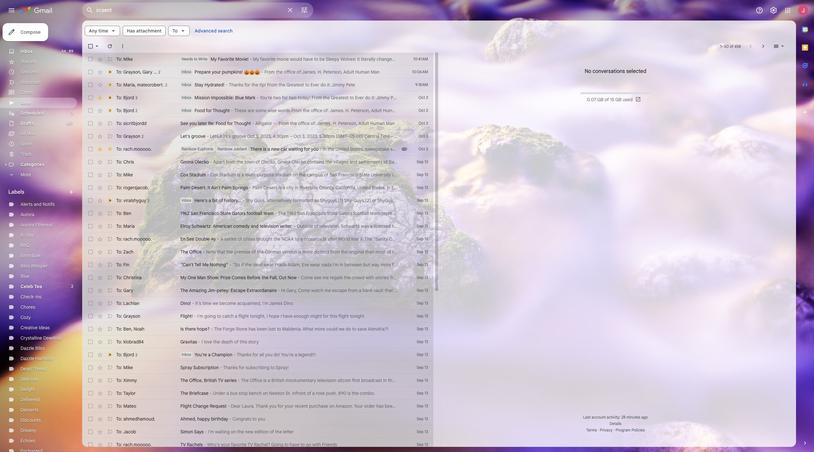 Task type: vqa. For each thing, say whether or not it's contained in the screenshot.


Task type: describe. For each thing, give the bounding box(es) containing it.
2 gb from the left
[[616, 97, 622, 103]]

and inside no conversations selected main content
[[251, 223, 259, 229]]

sep 13 for flight! - i'm going to catch a flight tonight, i hope i have enough might for this flight tonight
[[417, 314, 429, 318]]

the left "tip!"
[[252, 82, 259, 88]]

0 horizontal spatial in
[[340, 262, 344, 268]]

aurora ethereal link
[[21, 222, 52, 228]]

11 to: from the top
[[116, 185, 122, 191]]

the up –
[[290, 121, 297, 126]]

890
[[339, 390, 347, 396]]

16 to: from the top
[[116, 249, 122, 255]]

let&#39;s
[[210, 133, 231, 139]]

sep 13 for the office - note that the premise of the german version is more distinct from the original than most of the other versions. the characters are rough counterparts in terms of their role in the series. they
[[417, 249, 429, 254]]

5 row from the top
[[82, 104, 434, 117]]

no
[[585, 68, 592, 75]]

of left their
[[530, 249, 534, 255]]

0 vertical spatial from
[[265, 69, 275, 75]]

sep for elroy schwartz: american comedy and television writer. -
[[417, 224, 424, 228]]

17 row from the top
[[82, 258, 434, 271]]

the right if
[[245, 262, 252, 268]]

1 horizontal spatial your
[[221, 442, 230, 448]]

21 13 from the top
[[425, 416, 429, 421]]

, for maria
[[135, 82, 136, 88]]

mike for -
[[123, 172, 133, 178]]

7 row from the top
[[82, 130, 638, 143]]

stone
[[236, 326, 248, 332]]

football
[[247, 210, 263, 216]]

4 to: from the top
[[116, 95, 122, 100]]

for up mark
[[245, 82, 251, 88]]

are
[[464, 249, 470, 255]]

brass
[[485, 133, 496, 139]]

to: sicritbjordd
[[116, 121, 147, 126]]

18 row from the top
[[82, 271, 434, 284]]

rach.mooooo. for there is a new car waiting for you
[[123, 146, 152, 152]]

of left 15
[[605, 97, 610, 103]]

stay
[[195, 82, 204, 88]]

birthdaze
[[21, 253, 40, 259]]

13 to: from the top
[[116, 210, 122, 216]]

2 · from the left
[[614, 428, 615, 433]]

24 to: from the top
[[116, 352, 122, 358]]

a left bank
[[359, 288, 362, 293]]

the right the versions.
[[432, 249, 439, 255]]

2 row from the top
[[82, 66, 434, 78]]

it's
[[195, 300, 201, 306]]

(gmt-
[[336, 133, 349, 139]]

0 vertical spatial your
[[212, 69, 221, 75]]

pete
[[346, 82, 356, 88]]

13 for simon says - i'm waiting on the new edition of the letter
[[425, 429, 429, 434]]

sep for the amazing jim-petey: escape extraordanaire - hi gary, come watch me escape from a bank vault that's filling with sand
[[417, 288, 424, 293]]

4 sep 13 from the top
[[417, 198, 429, 203]]

categories
[[21, 162, 45, 167]]

tonight
[[350, 313, 365, 319]]

could
[[327, 326, 338, 332]]

flight change request -
[[181, 403, 231, 409]]

1 3, from the left
[[256, 133, 260, 139]]

1 2023, from the left
[[261, 133, 272, 139]]

sep 13 for spray subscription - thanks for subscribing to spray!
[[417, 365, 429, 370]]

1 vertical spatial peterson,
[[339, 121, 358, 126]]

i left hope
[[267, 313, 268, 319]]

policies
[[632, 428, 645, 433]]

of right 50
[[731, 44, 734, 49]]

history...
[[224, 198, 242, 203]]

2 2023, from the left
[[307, 133, 318, 139]]

has attachment
[[127, 28, 162, 34]]

sep 13 for is there hope? - the forge stone has been lost to maldenia. what more could we do to save alendria?!
[[417, 327, 429, 331]]

dazzle bliss
[[21, 345, 45, 351]]

2 wear from the left
[[311, 262, 321, 268]]

2 vertical spatial from
[[279, 121, 289, 126]]

0 vertical spatial thought
[[213, 108, 230, 113]]

- from the office of:james. h. peterson, adult human man
[[260, 69, 380, 75]]

26 row from the top
[[82, 374, 434, 387]]

gmail image
[[21, 4, 56, 17]]

10:41 am
[[414, 57, 429, 61]]

1 vertical spatial adult
[[359, 121, 370, 126]]

groove?
[[453, 133, 470, 139]]

28 to: from the top
[[116, 403, 122, 409]]

13 for gravitas - i love the depth of this story
[[425, 339, 429, 344]]

last account activity: 28 minutes ago details terms · privacy · program policies
[[584, 415, 649, 433]]

ain't
[[211, 185, 221, 191]]

2 horizontal spatial in
[[555, 249, 558, 255]]

2 🎃 image from the left
[[250, 70, 255, 75]]

1 vertical spatial see
[[187, 236, 195, 242]]

1 vertical spatial thought
[[234, 121, 251, 126]]

the left series. on the bottom right
[[559, 249, 566, 255]]

i'm right says
[[208, 429, 214, 435]]

3:09
[[588, 133, 597, 139]]

4 oct 3 from the top
[[419, 134, 429, 139]]

1 vertical spatial my
[[181, 275, 187, 281]]

sep for dino! - it's time we become acquainted, i'm james dino
[[417, 301, 424, 306]]

the left original
[[341, 249, 348, 255]]

1 vertical spatial bliss
[[35, 345, 45, 351]]

clear search image
[[284, 4, 297, 16]]

creative ideas
[[21, 325, 50, 331]]

a left bit
[[209, 198, 211, 203]]

1 vertical spatial office
[[298, 121, 310, 126]]

bit
[[212, 198, 218, 203]]

infront
[[293, 390, 306, 396]]

come
[[298, 288, 310, 293]]

1 to: from the top
[[116, 56, 122, 62]]

television
[[260, 223, 279, 229]]

0 horizontal spatial man
[[197, 275, 206, 281]]

1 horizontal spatial from
[[348, 288, 358, 293]]

dino! - it's time we become acquainted, i'm james dino
[[181, 300, 293, 306]]

sep 13 for dino! - it's time we become acquainted, i'm james dino
[[417, 301, 429, 306]]

labels navigation
[[0, 21, 82, 452]]

me
[[203, 262, 209, 268]]

13 for gmina olecko -
[[425, 159, 429, 164]]

trash link
[[21, 151, 32, 157]]

celeb tea link
[[21, 284, 42, 290]]

23 row from the top
[[82, 336, 434, 348]]

the up the inbox stay hydrated! - thanks for the tip! from the greatest to ever do it: jimmy pete
[[276, 69, 283, 75]]

24 row from the top
[[82, 348, 434, 361]]

13 for en see double ay -
[[425, 237, 429, 241]]

writer.
[[280, 223, 293, 229]]

a right the there
[[268, 146, 270, 152]]

of right premise
[[252, 249, 256, 255]]

2 palm from the left
[[222, 185, 232, 191]]

oct for 28th row from the bottom
[[419, 95, 425, 100]]

oct for eighth row from the top of the no conversations selected main content
[[419, 147, 425, 151]]

inbox stay hydrated! - thanks for the tip! from the greatest to ever do it: jimmy pete
[[182, 82, 356, 88]]

enough
[[294, 313, 309, 319]]

2023
[[571, 133, 581, 139]]

9 row from the top
[[82, 156, 434, 168]]

0.07
[[588, 97, 597, 103]]

rough
[[471, 249, 483, 255]]

0 vertical spatial food
[[195, 108, 205, 113]]

0 vertical spatial gary
[[143, 69, 153, 75]]

0 vertical spatial waiting
[[289, 146, 303, 152]]

inbox for mission
[[182, 95, 192, 100]]

here's
[[195, 198, 208, 203]]

"can't tell me nothing" - "so if the devil wear prada adam, eve wear nada i'm in between but way more fresher"
[[181, 262, 410, 268]]

2 to: from the top
[[116, 69, 122, 75]]

crystalline dewdrop
[[21, 335, 62, 341]]

who's
[[207, 442, 220, 448]]

refresh image
[[107, 43, 113, 49]]

viralshyguy
[[123, 197, 146, 203]]

9 to: from the top
[[116, 159, 122, 165]]

terms link
[[587, 428, 598, 433]]

for up re:
[[206, 108, 212, 113]]

27 row from the top
[[82, 387, 434, 400]]

16 sep 13 from the top
[[417, 352, 429, 357]]

2 3, from the left
[[302, 133, 306, 139]]

10 row from the top
[[82, 168, 434, 181]]

sep 13 for elroy schwartz: american comedy and television writer. -
[[417, 224, 429, 228]]

1 vertical spatial do
[[346, 326, 351, 332]]

sep 13 for the amazing jim-petey: escape extraordanaire - hi gary, come watch me escape from a bank vault that's filling with sand
[[417, 288, 429, 293]]

30 row from the top
[[82, 425, 434, 438]]

ideas
[[39, 325, 50, 331]]

oct for 27th row from the bottom
[[419, 108, 425, 113]]

to inside needs to write my favorite movie! -
[[194, 57, 198, 61]]

car
[[281, 146, 288, 152]]

sep 13 for 1962 san francisco state gators football team -
[[417, 211, 429, 216]]

has attachment image
[[402, 146, 408, 152]]

25 row from the top
[[82, 361, 434, 374]]

to: rach.mooooo. for there is a new car waiting for you
[[116, 146, 152, 152]]

celeb tea
[[21, 284, 42, 290]]

a right got
[[481, 133, 483, 139]]

the down congrats
[[237, 429, 244, 435]]

12 to: from the top
[[116, 197, 122, 203]]

the right love
[[213, 339, 220, 345]]

1 palm from the left
[[181, 185, 191, 191]]

20 to: from the top
[[116, 300, 122, 306]]

chats link
[[21, 90, 33, 95]]

i'm left going
[[197, 313, 203, 319]]

subscribing
[[246, 365, 270, 371]]

check-ins link
[[21, 294, 41, 300]]

hope?
[[197, 326, 210, 332]]

sep for flight change request -
[[417, 404, 424, 408]]

you left later
[[190, 121, 197, 126]]

8 row from the top
[[82, 143, 434, 156]]

2 you're from the left
[[281, 352, 294, 358]]

3 to: from the top
[[116, 82, 122, 88]]

3 inside labels navigation
[[71, 111, 73, 115]]

21 to: from the top
[[116, 313, 122, 319]]

more image
[[120, 43, 126, 49]]

gravitas - i love the depth of this story
[[181, 339, 259, 345]]

and inside labels navigation
[[34, 201, 42, 207]]

9:18 am
[[416, 82, 429, 87]]

sep 13 for tv rachels - who's your favorite tv rachel? going to have to go with friends
[[417, 442, 429, 447]]

14 to: from the top
[[116, 223, 122, 229]]

sep 13 for palm desert: it ain't palm springs -
[[417, 185, 429, 190]]

you down - let&#39;s groove oct 3, 2023, 4:30pm – oct 3, 2023, 5:30pm (gmt-05:00) central time - chicago
[[311, 146, 319, 152]]

on up favorite
[[231, 429, 236, 435]]

for down - let&#39;s groove oct 3, 2023, 4:30pm – oct 3, 2023, 5:30pm (gmt-05:00) central time - chicago
[[304, 146, 310, 152]]

echoes link
[[21, 438, 36, 444]]

0 vertical spatial bliss
[[21, 263, 30, 269]]

3 rach.mooooo. from the top
[[123, 442, 152, 448]]

3 grayson from the top
[[123, 313, 140, 319]]

1 vertical spatial food
[[216, 121, 226, 126]]

0 vertical spatial more
[[303, 249, 313, 255]]

depth
[[221, 339, 233, 345]]

13,
[[565, 133, 570, 139]]

mateorobert.
[[137, 82, 164, 88]]

there is a new car waiting for you -
[[250, 146, 323, 152]]

toggle split pane mode image
[[774, 43, 780, 49]]

a left the bus
[[227, 390, 229, 396]]

18 to: from the top
[[116, 275, 122, 281]]

mike for my favorite movie!
[[123, 56, 133, 62]]

1 groove from the left
[[192, 133, 206, 139]]

than
[[366, 249, 375, 255]]

rainbow for rainbow jubilant
[[218, 147, 233, 151]]

3 mike from the top
[[123, 365, 133, 371]]

harmony
[[35, 356, 54, 362]]

sep 13 for gmina olecko -
[[417, 159, 429, 164]]

2 horizontal spatial man
[[386, 121, 395, 126]]

spray!
[[276, 365, 289, 371]]

i left got
[[471, 133, 472, 139]]

to: viralshyguy 2
[[116, 197, 150, 203]]

- let&#39;s groove oct 3, 2023, 4:30pm – oct 3, 2023, 5:30pm (gmt-05:00) central time - chicago
[[206, 133, 413, 139]]

8 to: from the top
[[116, 146, 122, 152]]

for right "might"
[[323, 313, 329, 319]]

no conversations selected main content
[[82, 21, 797, 452]]

1 vertical spatial with
[[313, 442, 321, 448]]

1 flight from the left
[[239, 313, 249, 319]]

i right hope
[[281, 313, 282, 319]]

lost
[[269, 326, 276, 332]]

older image
[[761, 43, 767, 49]]

devil
[[253, 262, 263, 268]]

the office, british tv series -
[[181, 378, 241, 383]]

support image
[[756, 6, 764, 14]]

0 vertical spatial peterson,
[[324, 69, 343, 75]]

news
[[427, 133, 438, 139]]

15 to: from the top
[[116, 236, 122, 242]]

1 horizontal spatial tv
[[218, 378, 224, 383]]

at
[[583, 133, 587, 139]]

maria for to: maria
[[123, 223, 135, 229]]

ben for to: ben , noah
[[123, 326, 131, 332]]

subscription
[[193, 365, 219, 371]]

0 vertical spatial with
[[410, 288, 418, 293]]

25 to: from the top
[[116, 365, 122, 371]]

0 vertical spatial man
[[371, 69, 380, 75]]

13 for dino! - it's time we become acquainted, i'm james dino
[[425, 301, 429, 306]]

follow link to manage storage image
[[636, 96, 642, 103]]

you up edition
[[258, 416, 265, 422]]

sep 13 for cox stadium -
[[417, 172, 429, 177]]

1 · from the left
[[599, 428, 600, 433]]

sep 13 for "can't tell me nothing" - "so if the devil wear prada adam, eve wear nada i'm in between but way more fresher"
[[417, 262, 429, 267]]

17 to: from the top
[[116, 262, 122, 268]]

31 to: from the top
[[116, 442, 122, 448]]

1 horizontal spatial h.
[[333, 121, 337, 126]]

1 🎃 image from the left
[[244, 70, 250, 75]]

0 horizontal spatial tv
[[181, 442, 186, 448]]

chores link
[[21, 304, 35, 310]]

no conversations selected
[[585, 68, 647, 75]]

spray
[[181, 365, 192, 371]]

a left champion
[[208, 352, 211, 358]]

dazzle harmony
[[21, 356, 54, 362]]

delight link
[[21, 387, 35, 392]]

cozy link
[[21, 315, 31, 320]]

19 sep 13 from the top
[[417, 391, 429, 396]]

0 vertical spatial new
[[271, 146, 280, 152]]

10 to: from the top
[[116, 172, 122, 178]]

search mail image
[[84, 4, 96, 16]]

of right depth
[[235, 339, 239, 345]]

13 for cox stadium -
[[425, 172, 429, 177]]

31 row from the top
[[82, 438, 434, 451]]

4:30pm
[[273, 133, 289, 139]]

15 row from the top
[[82, 233, 434, 246]]

rose
[[316, 390, 325, 396]]

1 vertical spatial have
[[290, 442, 300, 448]]

hi
[[281, 288, 286, 293]]

2 inside to: maria , mateorobert. 2
[[165, 82, 167, 87]]

scheduled
[[21, 110, 44, 116]]

dazzle for dazzle harmony
[[21, 356, 34, 362]]

1 vertical spatial gary
[[123, 288, 133, 293]]

ben for to: ben
[[123, 210, 131, 216]]

2 horizontal spatial is
[[348, 390, 351, 396]]

0 vertical spatial have
[[283, 313, 293, 319]]

0 vertical spatial thanks
[[229, 82, 244, 88]]

sep 13 for simon says - i'm waiting on the new edition of the letter
[[417, 429, 429, 434]]

a left legend!!!
[[295, 352, 297, 358]]

2 vertical spatial thanks
[[223, 365, 238, 371]]

advanced search
[[195, 28, 233, 34]]

29 row from the top
[[82, 413, 434, 425]]

0 horizontal spatial human
[[356, 69, 370, 75]]

1 50 of 458
[[721, 44, 742, 49]]

james for i'm
[[269, 300, 283, 306]]

sep for spray subscription - thanks for subscribing to spray!
[[417, 365, 424, 370]]

story
[[249, 339, 259, 345]]

26 to: from the top
[[116, 378, 122, 383]]

30 to: from the top
[[116, 429, 122, 435]]

1 vertical spatial new
[[245, 429, 254, 435]]

1 horizontal spatial is
[[298, 249, 302, 255]]

the left the forge
[[214, 326, 222, 332]]

10:06 am
[[413, 69, 429, 74]]

inbox link
[[21, 49, 33, 54]]

out
[[279, 275, 287, 281]]

13 for spray subscription - thanks for subscribing to spray!
[[425, 365, 429, 370]]

1 gb from the left
[[598, 97, 604, 103]]

1 row from the top
[[82, 53, 434, 66]]

the briefcase - under a bus stop bench on newton st. infront of a rose push. 890 is the combo.
[[181, 390, 375, 396]]

prepare
[[195, 69, 211, 75]]

0 vertical spatial see
[[181, 121, 188, 126]]

maria for to: maria , mateorobert. 2
[[123, 82, 135, 88]]



Task type: locate. For each thing, give the bounding box(es) containing it.
sep for gravitas - i love the depth of this story
[[417, 339, 424, 344]]

3 to: rach.mooooo. from the top
[[116, 442, 152, 448]]

1 wear from the left
[[264, 262, 274, 268]]

mike down chris
[[123, 172, 133, 178]]

row
[[82, 53, 434, 66], [82, 66, 434, 78], [82, 78, 434, 91], [82, 91, 434, 104], [82, 104, 434, 117], [82, 117, 434, 130], [82, 130, 638, 143], [82, 143, 434, 156], [82, 156, 434, 168], [82, 168, 434, 181], [82, 181, 434, 194], [82, 194, 434, 207], [82, 207, 434, 220], [82, 220, 434, 233], [82, 233, 434, 246], [82, 246, 592, 258], [82, 258, 434, 271], [82, 271, 434, 284], [82, 284, 434, 297], [82, 297, 434, 310], [82, 310, 434, 323], [82, 323, 434, 336], [82, 336, 434, 348], [82, 348, 434, 361], [82, 361, 434, 374], [82, 374, 434, 387], [82, 387, 434, 400], [82, 400, 434, 413], [82, 413, 434, 425], [82, 425, 434, 438], [82, 438, 434, 451]]

1 horizontal spatial groove
[[232, 133, 246, 139]]

13 for flight! - i'm going to catch a flight tonight, i hope i have enough might for this flight tonight
[[425, 314, 429, 318]]

28 row from the top
[[82, 400, 434, 413]]

the left office,
[[181, 378, 188, 383]]

might
[[311, 313, 322, 319]]

any for any time
[[89, 28, 97, 34]]

rach.mooooo. down to: grayson 2
[[123, 146, 152, 152]]

for down inbox you're a champion - thanks for all you do! you're a legend!!! at bottom left
[[239, 365, 245, 371]]

2 flight from the left
[[339, 313, 349, 319]]

more right way
[[381, 262, 391, 268]]

🎃 image
[[244, 70, 250, 75], [250, 70, 255, 75]]

food down mission
[[195, 108, 205, 113]]

grayson for ,
[[123, 69, 140, 75]]

there
[[185, 326, 196, 332]]

standby
[[515, 133, 531, 139]]

thought left alligator
[[234, 121, 251, 126]]

2 inside to: grayson 2
[[142, 134, 144, 139]]

gary
[[143, 69, 153, 75], [123, 288, 133, 293]]

sep for 1962 san francisco state gators football team -
[[417, 211, 424, 216]]

of right "infront"
[[307, 390, 311, 396]]

office left of:
[[298, 121, 310, 126]]

aurora for aurora link
[[21, 212, 34, 218]]

1 horizontal spatial time
[[203, 300, 212, 306]]

inbox mission impossible: blue mark -
[[182, 95, 260, 101]]

the left greatest
[[279, 82, 286, 88]]

blue inside row
[[235, 95, 244, 101]]

rainbow up gmina
[[182, 147, 197, 151]]

2 to: rach.mooooo. from the top
[[116, 236, 152, 242]]

sep 13 for my one man show: prize comes before the fall, out now -
[[417, 275, 429, 280]]

fresher"
[[393, 262, 410, 268]]

sep 13 for gravitas - i love the depth of this story
[[417, 339, 429, 344]]

sep for cox stadium -
[[417, 172, 424, 177]]

time inside row
[[203, 300, 212, 306]]

sep for my one man show: prize comes before the fall, out now -
[[417, 275, 424, 280]]

the for the office - note that the premise of the german version is more distinct from the original than most of the other versions. the characters are rough counterparts in terms of their role in the series. they
[[181, 249, 188, 255]]

of right most
[[387, 249, 392, 255]]

to: rach.mooooo. for -
[[116, 236, 152, 242]]

to: mike up to: ximmy on the bottom of page
[[116, 365, 133, 371]]

the
[[181, 249, 188, 255], [432, 249, 439, 255], [181, 288, 188, 293], [214, 326, 222, 332], [181, 378, 188, 383], [181, 390, 188, 396]]

main menu image
[[8, 6, 15, 14]]

more up "eve"
[[303, 249, 313, 255]]

and right alerts
[[34, 201, 42, 207]]

any down search mail image
[[89, 28, 97, 34]]

a
[[481, 133, 483, 139], [268, 146, 270, 152], [209, 198, 211, 203], [359, 288, 362, 293], [235, 313, 238, 319], [208, 352, 211, 358], [295, 352, 297, 358], [227, 390, 229, 396], [313, 390, 315, 396]]

the up dino!
[[181, 288, 188, 293]]

1 bjord from the top
[[123, 95, 134, 100]]

1 grayson from the top
[[123, 69, 140, 75]]

0 vertical spatial this
[[330, 313, 338, 319]]

search
[[218, 28, 233, 34]]

inbox inside the inbox stay hydrated! - thanks for the tip! from the greatest to ever do it: jimmy pete
[[182, 82, 192, 87]]

adult up pete
[[344, 69, 355, 75]]

0 horizontal spatial time
[[99, 28, 108, 34]]

has
[[127, 28, 135, 34]]

20 row from the top
[[82, 297, 434, 310]]

, for ben
[[131, 326, 133, 332]]

0 horizontal spatial wear
[[264, 262, 274, 268]]

1 vertical spatial ,
[[135, 82, 136, 88]]

inbox inside inbox you're a champion - thanks for all you do! you're a legend!!!
[[182, 352, 192, 357]]

inbox for food
[[182, 108, 192, 113]]

7 to: from the top
[[116, 133, 122, 139]]

groove up 'jubilant'
[[232, 133, 246, 139]]

terms
[[517, 249, 529, 255]]

selected
[[627, 68, 647, 75]]

bjord for mission impossible: blue mark
[[123, 95, 134, 100]]

9 sep 13 from the top
[[417, 262, 429, 267]]

1 horizontal spatial james
[[605, 133, 619, 139]]

spam link
[[21, 141, 32, 147]]

1 vertical spatial human
[[371, 121, 385, 126]]

on right news in the right of the page
[[439, 133, 444, 139]]

22 row from the top
[[82, 323, 434, 336]]

None checkbox
[[87, 69, 94, 75], [87, 82, 94, 88], [87, 120, 94, 127], [87, 172, 94, 178], [87, 184, 94, 191], [87, 197, 94, 204], [87, 249, 94, 255], [87, 274, 94, 281], [87, 287, 94, 294], [87, 300, 94, 307], [87, 313, 94, 319], [87, 339, 94, 345], [87, 364, 94, 371], [87, 377, 94, 384], [87, 390, 94, 397], [87, 403, 94, 409], [87, 429, 94, 435], [87, 442, 94, 448], [87, 69, 94, 75], [87, 82, 94, 88], [87, 120, 94, 127], [87, 172, 94, 178], [87, 184, 94, 191], [87, 197, 94, 204], [87, 249, 94, 255], [87, 274, 94, 281], [87, 287, 94, 294], [87, 300, 94, 307], [87, 313, 94, 319], [87, 339, 94, 345], [87, 364, 94, 371], [87, 377, 94, 384], [87, 390, 94, 397], [87, 403, 94, 409], [87, 429, 94, 435], [87, 442, 94, 448]]

21 sep 13 from the top
[[417, 416, 429, 421]]

18 sep 13 from the top
[[417, 378, 429, 383]]

advanced search options image
[[298, 4, 311, 16]]

office up greatest
[[284, 69, 296, 75]]

1 you're from the left
[[195, 352, 207, 358]]

bjord down to: bjord 3
[[123, 107, 134, 113]]

the left fall,
[[262, 275, 269, 281]]

13 for "can't tell me nothing" - "so if the devil wear prada adam, eve wear nada i'm in between but way more fresher"
[[425, 262, 429, 267]]

the right the that
[[227, 249, 233, 255]]

4 13 from the top
[[425, 198, 429, 203]]

labels heading
[[8, 189, 68, 195]]

from
[[265, 69, 275, 75], [267, 82, 278, 88], [279, 121, 289, 126]]

2 vertical spatial man
[[197, 275, 206, 281]]

1 horizontal spatial ·
[[614, 428, 615, 433]]

en
[[181, 236, 186, 242]]

my right write
[[211, 56, 217, 62]]

sep for is there hope? - the forge stone has been lost to maldenia. what more could we do to save alendria?!
[[417, 327, 424, 331]]

the office - note that the premise of the german version is more distinct from the original than most of the other versions. the characters are rough counterparts in terms of their role in the series. they
[[181, 249, 592, 255]]

elroy schwartz: american comedy and television writer. -
[[181, 223, 297, 229]]

2 vertical spatial mike
[[123, 365, 133, 371]]

counterparts
[[484, 249, 511, 255]]

13 for is there hope? - the forge stone has been lost to maldenia. what more could we do to save alendria?!
[[425, 327, 429, 331]]

13 sep 13 from the top
[[417, 314, 429, 318]]

Search mail text field
[[96, 7, 283, 13]]

edition
[[255, 429, 269, 435]]

1 13 from the top
[[425, 159, 429, 164]]

thread
[[32, 366, 47, 372]]

0 vertical spatial ben
[[123, 210, 131, 216]]

4 row from the top
[[82, 91, 434, 104]]

1 vertical spatial james
[[269, 300, 283, 306]]

to: mike for -
[[116, 172, 133, 178]]

0 horizontal spatial h.
[[318, 69, 322, 75]]

en see double ay -
[[181, 236, 221, 242]]

0 vertical spatial human
[[356, 69, 370, 75]]

0 horizontal spatial do
[[321, 82, 326, 88]]

with left sand
[[410, 288, 418, 293]]

0 vertical spatial h.
[[318, 69, 322, 75]]

rach.mooooo. down 'jacob'
[[123, 442, 152, 448]]

0 horizontal spatial from
[[331, 249, 340, 255]]

3 to: mike from the top
[[116, 365, 133, 371]]

band
[[497, 133, 507, 139]]

to: mike down more icon
[[116, 56, 133, 62]]

0 vertical spatial any
[[89, 28, 97, 34]]

dino!
[[181, 300, 191, 306]]

2 maria from the top
[[123, 223, 135, 229]]

1 horizontal spatial waiting
[[289, 146, 303, 152]]

1 horizontal spatial office
[[298, 121, 310, 126]]

delicious
[[21, 376, 39, 382]]

oct 3 for inbox food for thought -
[[419, 108, 429, 113]]

their
[[535, 249, 545, 255]]

13 for the amazing jim-petey: escape extraordanaire - hi gary, come watch me escape from a bank vault that's filling with sand
[[425, 288, 429, 293]]

have down dino
[[283, 313, 293, 319]]

3 inside to: bjord 3
[[136, 95, 138, 100]]

3, right –
[[302, 133, 306, 139]]

–
[[290, 133, 293, 139]]

ago
[[642, 415, 649, 420]]

from up 4:30pm
[[279, 121, 289, 126]]

to: rach.mooooo. up zach
[[116, 236, 152, 242]]

oct for 26th row from the bottom of the no conversations selected main content
[[419, 121, 425, 126]]

any inside row
[[418, 133, 426, 139]]

gb right 15
[[616, 97, 622, 103]]

9 13 from the top
[[425, 262, 429, 267]]

advanced search button
[[192, 25, 236, 37]]

british
[[204, 378, 217, 383]]

that
[[217, 249, 225, 255]]

h. right james.
[[333, 121, 337, 126]]

1 oct 3 from the top
[[419, 95, 429, 100]]

1 vertical spatial ben
[[123, 326, 131, 332]]

inbox for here's
[[182, 198, 192, 203]]

i'm right nada
[[333, 262, 339, 268]]

8 13 from the top
[[425, 249, 429, 254]]

11 row from the top
[[82, 181, 434, 194]]

14 sep 13 from the top
[[417, 327, 429, 331]]

sep for palm desert: it ain't palm springs -
[[417, 185, 424, 190]]

13 for the office, british tv series -
[[425, 378, 429, 383]]

0 vertical spatial my
[[211, 56, 217, 62]]

3 oct 3 from the top
[[419, 121, 429, 126]]

to: rogersjacob.
[[116, 185, 149, 191]]

6 to: from the top
[[116, 121, 122, 126]]

oct
[[419, 95, 425, 100], [419, 108, 425, 113], [419, 121, 425, 126], [247, 133, 255, 139], [294, 133, 301, 139], [419, 134, 425, 139], [419, 147, 425, 151]]

grayson down lachlan on the left of page
[[123, 313, 140, 319]]

1 vertical spatial rach.mooooo.
[[123, 236, 152, 242]]

all mail
[[21, 131, 35, 137]]

11 sep 13 from the top
[[417, 288, 429, 293]]

to: bjord 2 for you're
[[116, 352, 138, 358]]

you right all
[[265, 352, 273, 358]]

waiting down ahmed, happy birthday - congrats to you at bottom left
[[215, 429, 230, 435]]

springs
[[233, 185, 248, 191]]

settings image
[[771, 6, 778, 14]]

0 horizontal spatial adult
[[344, 69, 355, 75]]

sep for tv rachels - who's your favorite tv rachel? going to have to go with friends
[[417, 442, 424, 447]]

sep for flight! - i'm going to catch a flight tonight, i hope i have enough might for this flight tonight
[[417, 314, 424, 318]]

0 vertical spatial to: rach.mooooo.
[[116, 146, 152, 152]]

mike down more icon
[[123, 56, 133, 62]]

5 13 from the top
[[425, 211, 429, 216]]

, up to: maria , mateorobert. 2
[[140, 69, 142, 75]]

for up let&#39;s
[[227, 121, 233, 126]]

the left groove?
[[445, 133, 452, 139]]

2 groove from the left
[[232, 133, 246, 139]]

2 oct 3 from the top
[[419, 108, 429, 113]]

1 to: rach.mooooo. from the top
[[116, 146, 152, 152]]

oct 3 for inbox mission impossible: blue mark -
[[419, 95, 429, 100]]

sep 13 for the office, british tv series -
[[417, 378, 429, 383]]

1 vertical spatial this
[[240, 339, 247, 345]]

favorite
[[218, 56, 234, 62]]

2 inside labels navigation
[[71, 284, 73, 289]]

1 maria from the top
[[123, 82, 135, 88]]

0 vertical spatial we
[[213, 300, 219, 306]]

2 vertical spatial rach.mooooo.
[[123, 442, 152, 448]]

0 horizontal spatial new
[[245, 429, 254, 435]]

a right catch at the bottom of the page
[[235, 313, 238, 319]]

time inside popup button
[[99, 28, 108, 34]]

1 horizontal spatial this
[[330, 313, 338, 319]]

inbox for you're
[[182, 352, 192, 357]]

the left combo.
[[352, 390, 359, 396]]

on right band
[[508, 133, 514, 139]]

, for grayson
[[140, 69, 142, 75]]

maria up to: bjord 3
[[123, 82, 135, 88]]

0 horizontal spatial ,
[[131, 326, 133, 332]]

the left "letter"
[[275, 429, 282, 435]]

ben up 'to: maria'
[[123, 210, 131, 216]]

me
[[325, 288, 331, 293]]

a left rose
[[313, 390, 315, 396]]

the left 'office'
[[181, 249, 188, 255]]

8 sep 13 from the top
[[417, 249, 429, 254]]

and
[[34, 201, 42, 207], [251, 223, 259, 229]]

time
[[99, 28, 108, 34], [203, 300, 212, 306]]

sep for gmina olecko -
[[417, 159, 424, 164]]

1 vertical spatial grayson
[[123, 133, 140, 139]]

gary left ...
[[143, 69, 153, 75]]

29 to: from the top
[[116, 416, 122, 422]]

jacob
[[123, 429, 136, 435]]

🎃 image
[[255, 70, 260, 75]]

any news on the groove? i got a brass band on standby
[[418, 133, 531, 139]]

maria
[[123, 82, 135, 88], [123, 223, 135, 229]]

dazzle up dead
[[21, 356, 34, 362]]

1 horizontal spatial man
[[371, 69, 380, 75]]

see right en on the bottom
[[187, 236, 195, 242]]

let's
[[181, 133, 190, 139]]

bench
[[249, 390, 262, 396]]

sent
[[21, 100, 31, 106]]

1 horizontal spatial with
[[410, 288, 418, 293]]

sep for en see double ay -
[[417, 237, 424, 241]]

1 vertical spatial to: bjord 2
[[116, 352, 138, 358]]

2 vertical spatial more
[[315, 326, 325, 332]]

series
[[225, 378, 237, 383]]

0 horizontal spatial is
[[263, 146, 267, 152]]

delight
[[21, 387, 35, 392]]

the for the amazing jim-petey: escape extraordanaire - hi gary, come watch me escape from a bank vault that's filling with sand
[[181, 288, 188, 293]]

rach.mooooo. for -
[[123, 236, 152, 242]]

0 horizontal spatial with
[[313, 442, 321, 448]]

tv right favorite
[[248, 442, 253, 448]]

1 to: mike from the top
[[116, 56, 133, 62]]

spam
[[21, 141, 32, 147]]

0 horizontal spatial gb
[[598, 97, 604, 103]]

0 horizontal spatial waiting
[[215, 429, 230, 435]]

sep for the office, british tv series -
[[417, 378, 424, 383]]

14 row from the top
[[82, 220, 434, 233]]

inbox inside "inbox here's a bit of history... -"
[[182, 198, 192, 203]]

sep for "can't tell me nothing" - "so if the devil wear prada adam, eve wear nada i'm in between but way more fresher"
[[417, 262, 424, 267]]

2 vertical spatial ,
[[131, 326, 133, 332]]

1 horizontal spatial gary
[[143, 69, 153, 75]]

palm down cox
[[181, 185, 191, 191]]

in
[[512, 249, 516, 255], [555, 249, 558, 255], [340, 262, 344, 268]]

0 horizontal spatial bliss
[[21, 263, 30, 269]]

sep 13 for flight change request -
[[417, 404, 429, 408]]

1 horizontal spatial blue
[[235, 95, 244, 101]]

sicritbjordd
[[123, 121, 147, 126]]

0 horizontal spatial thought
[[213, 108, 230, 113]]

oct for 25th row from the bottom
[[419, 134, 425, 139]]

1 horizontal spatial 2023,
[[307, 133, 318, 139]]

i'm down extraordanaire
[[263, 300, 269, 306]]

bliss whisper
[[21, 263, 48, 269]]

do left it: at the left of page
[[321, 82, 326, 88]]

1 horizontal spatial do
[[346, 326, 351, 332]]

champion
[[212, 352, 233, 358]]

12 sep 13 from the top
[[417, 301, 429, 306]]

21 row from the top
[[82, 310, 434, 323]]

12 13 from the top
[[425, 301, 429, 306]]

1 horizontal spatial flight
[[339, 313, 349, 319]]

h. right of:james.
[[318, 69, 322, 75]]

discounts
[[21, 417, 41, 423]]

sep for the office - note that the premise of the german version is more distinct from the original than most of the other versions. the characters are rough counterparts in terms of their role in the series. they
[[417, 249, 424, 254]]

11 13 from the top
[[425, 288, 429, 293]]

7 13 from the top
[[425, 237, 429, 241]]

to
[[173, 28, 178, 34]]

1 horizontal spatial we
[[339, 326, 345, 332]]

0 horizontal spatial palm
[[181, 185, 191, 191]]

1 vertical spatial waiting
[[215, 429, 230, 435]]

0 vertical spatial do
[[321, 82, 326, 88]]

20 sep 13 from the top
[[417, 404, 429, 408]]

0 horizontal spatial groove
[[192, 133, 206, 139]]

inbox here's a bit of history... -
[[182, 198, 246, 203]]

write
[[198, 57, 208, 61]]

human
[[356, 69, 370, 75], [371, 121, 385, 126]]

petey:
[[217, 288, 230, 293]]

19 to: from the top
[[116, 288, 122, 293]]

1 horizontal spatial my
[[211, 56, 217, 62]]

0 horizontal spatial office
[[284, 69, 296, 75]]

13 for palm desert: it ain't palm springs -
[[425, 185, 429, 190]]

12 row from the top
[[82, 194, 434, 207]]

have left go at the left bottom of the page
[[290, 442, 300, 448]]

rainbow
[[182, 147, 197, 151], [218, 147, 233, 151]]

with right go at the left bottom of the page
[[313, 442, 321, 448]]

2 grayson from the top
[[123, 133, 140, 139]]

1 horizontal spatial new
[[271, 146, 280, 152]]

1 vertical spatial thanks
[[237, 352, 252, 358]]

klobrad84
[[123, 339, 144, 345]]

your down needs to write my favorite movie! -
[[212, 69, 221, 75]]

to: bjord 2 for food
[[116, 107, 138, 113]]

1 vertical spatial from
[[267, 82, 278, 88]]

rainbow for rainbow euphoria
[[182, 147, 197, 151]]

2 mike from the top
[[123, 172, 133, 178]]

1 horizontal spatial in
[[512, 249, 516, 255]]

with
[[410, 288, 418, 293], [313, 442, 321, 448]]

13 for flight change request -
[[425, 404, 429, 408]]

1 vertical spatial we
[[339, 326, 345, 332]]

aurora link
[[21, 212, 34, 218]]

inbox down needs
[[182, 69, 192, 74]]

to: grayson , gary ... 2
[[116, 69, 161, 75]]

2 horizontal spatial tv
[[248, 442, 253, 448]]

15 sep 13 from the top
[[417, 339, 429, 344]]

1 horizontal spatial and
[[251, 223, 259, 229]]

0 horizontal spatial 2023,
[[261, 133, 272, 139]]

francisco
[[200, 210, 220, 216]]

any for any news on the groove? i got a brass band on standby
[[418, 133, 426, 139]]

rainbow down let&#39;s
[[218, 147, 233, 151]]

to: rach.mooooo. down to: grayson 2
[[116, 146, 152, 152]]

22 13 from the top
[[425, 429, 429, 434]]

gary up to: lachlan
[[123, 288, 133, 293]]

2 horizontal spatial more
[[381, 262, 391, 268]]

2 aurora from the top
[[21, 222, 34, 228]]

bjord for food for thought
[[123, 107, 134, 113]]

3 row from the top
[[82, 78, 434, 91]]

1 horizontal spatial food
[[216, 121, 226, 126]]

0 horizontal spatial we
[[213, 300, 219, 306]]

1 horizontal spatial bliss
[[35, 345, 45, 351]]

tab list
[[797, 21, 815, 429]]

inbox up starred
[[21, 49, 33, 54]]

new left car
[[271, 146, 280, 152]]

grayson up to: maria , mateorobert. 2
[[123, 69, 140, 75]]

role
[[546, 249, 554, 255]]

0 horizontal spatial 3,
[[256, 133, 260, 139]]

inbox inside labels navigation
[[21, 49, 33, 54]]

19 13 from the top
[[425, 391, 429, 396]]

bliss down the crystalline dewdrop link
[[35, 345, 45, 351]]

your
[[212, 69, 221, 75], [221, 442, 230, 448]]

5 to: from the top
[[116, 107, 122, 113]]

more
[[21, 172, 31, 178]]

0 vertical spatial aurora
[[21, 212, 34, 218]]

aurora for aurora ethereal
[[21, 222, 34, 228]]

7 sep 13 from the top
[[417, 237, 429, 241]]

later
[[198, 121, 207, 126]]

1 horizontal spatial gb
[[616, 97, 622, 103]]

0 vertical spatial ,
[[140, 69, 142, 75]]

27 to: from the top
[[116, 390, 122, 396]]

new
[[271, 146, 280, 152], [245, 429, 254, 435]]

of right bit
[[219, 198, 223, 203]]

alerts and notifs
[[21, 201, 55, 207]]

been
[[257, 326, 268, 332]]

🎃 image right pumpkins!
[[250, 70, 255, 75]]

is right version
[[298, 249, 302, 255]]

None checkbox
[[87, 43, 94, 49], [87, 56, 94, 62], [87, 94, 94, 101], [87, 107, 94, 114], [87, 133, 94, 139], [87, 146, 94, 152], [87, 159, 94, 165], [87, 210, 94, 217], [87, 223, 94, 229], [87, 236, 94, 242], [87, 262, 94, 268], [87, 326, 94, 332], [87, 352, 94, 358], [87, 416, 94, 422], [87, 43, 94, 49], [87, 56, 94, 62], [87, 94, 94, 101], [87, 107, 94, 114], [87, 133, 94, 139], [87, 146, 94, 152], [87, 159, 94, 165], [87, 210, 94, 217], [87, 223, 94, 229], [87, 236, 94, 242], [87, 262, 94, 268], [87, 326, 94, 332], [87, 352, 94, 358], [87, 416, 94, 422]]

0 horizontal spatial food
[[195, 108, 205, 113]]

is right 890
[[348, 390, 351, 396]]

peterson,
[[324, 69, 343, 75], [339, 121, 358, 126]]

None search field
[[82, 3, 314, 18]]

2 vertical spatial grayson
[[123, 313, 140, 319]]

inbox inside inbox mission impossible: blue mark -
[[182, 95, 192, 100]]

0 vertical spatial mike
[[123, 56, 133, 62]]

inbox inside inbox food for thought -
[[182, 108, 192, 113]]

13 for tv rachels - who's your favorite tv rachel? going to have to go with friends
[[425, 442, 429, 447]]

account
[[592, 415, 606, 420]]

mark
[[245, 95, 256, 101]]

1 rainbow from the left
[[182, 147, 197, 151]]

any inside popup button
[[89, 28, 97, 34]]

22 to: from the top
[[116, 326, 122, 332]]

1 vertical spatial is
[[298, 249, 302, 255]]

wear right the devil
[[264, 262, 274, 268]]

is there hope? - the forge stone has been lost to maldenia. what more could we do to save alendria?!
[[181, 326, 389, 332]]

2 inside to: viralshyguy 2
[[148, 198, 150, 203]]

13 for elroy schwartz: american comedy and television writer. -
[[425, 224, 429, 228]]

peterson, up it: at the left of page
[[324, 69, 343, 75]]

way
[[372, 262, 380, 268]]

zach
[[123, 249, 134, 255]]

16 13 from the top
[[425, 352, 429, 357]]

the left german
[[257, 249, 264, 255]]

2 ben from the top
[[123, 326, 131, 332]]

request
[[210, 403, 227, 409]]

for left all
[[253, 352, 259, 358]]

23 13 from the top
[[425, 442, 429, 447]]

3 bjord from the top
[[123, 352, 134, 358]]

·
[[599, 428, 600, 433], [614, 428, 615, 433]]

13 for the office - note that the premise of the german version is more distinct from the original than most of the other versions. the characters are rough counterparts in terms of their role in the series. they
[[425, 249, 429, 254]]

from right distinct
[[331, 249, 340, 255]]

to: mike for my favorite movie!
[[116, 56, 133, 62]]

inbox for stay
[[182, 82, 192, 87]]

the for the briefcase - under a bus stop bench on newton st. infront of a rose push. 890 is the combo.
[[181, 390, 188, 396]]

1 horizontal spatial ,
[[135, 82, 136, 88]]

2 rach.mooooo. from the top
[[123, 236, 152, 242]]

rach.mooooo. up zach
[[123, 236, 152, 242]]

grayson for 2
[[123, 133, 140, 139]]

0 horizontal spatial any
[[89, 28, 97, 34]]

on right bench
[[263, 390, 268, 396]]

sep for simon says - i'm waiting on the new edition of the letter
[[417, 429, 424, 434]]

0 horizontal spatial more
[[303, 249, 313, 255]]

13 row from the top
[[82, 207, 434, 220]]

2 to: mike from the top
[[116, 172, 133, 178]]

0 vertical spatial office
[[284, 69, 296, 75]]

ahmed, happy birthday - congrats to you
[[181, 416, 265, 422]]

bank
[[363, 288, 373, 293]]

office
[[189, 249, 202, 255]]

6 row from the top
[[82, 117, 434, 130]]

thanks down the story
[[237, 352, 252, 358]]

the left other
[[393, 249, 399, 255]]

13 for my one man show: prize comes before the fall, out now -
[[425, 275, 429, 280]]

sep 13 for en see double ay -
[[417, 237, 429, 241]]

0 vertical spatial maria
[[123, 82, 135, 88]]

23 to: from the top
[[116, 339, 122, 345]]

19 row from the top
[[82, 284, 434, 297]]

jim-
[[208, 288, 217, 293]]

starred link
[[21, 59, 36, 65]]

bbq link
[[21, 243, 30, 248]]

of right edition
[[270, 429, 274, 435]]

i left love
[[202, 339, 203, 345]]

spray subscription - thanks for subscribing to spray!
[[181, 365, 289, 371]]

james for pm
[[605, 133, 619, 139]]

13 for 1962 san francisco state gators football team -
[[425, 211, 429, 216]]

14 13 from the top
[[425, 327, 429, 331]]

dazzle down crystalline
[[21, 345, 34, 351]]

1 aurora from the top
[[21, 212, 34, 218]]

sep 13
[[417, 159, 429, 164], [417, 172, 429, 177], [417, 185, 429, 190], [417, 198, 429, 203], [417, 211, 429, 216], [417, 224, 429, 228], [417, 237, 429, 241], [417, 249, 429, 254], [417, 262, 429, 267], [417, 275, 429, 280], [417, 288, 429, 293], [417, 301, 429, 306], [417, 314, 429, 318], [417, 327, 429, 331], [417, 339, 429, 344], [417, 352, 429, 357], [417, 365, 429, 370], [417, 378, 429, 383], [417, 391, 429, 396], [417, 404, 429, 408], [417, 416, 429, 421], [417, 429, 429, 434], [417, 442, 429, 447]]

1 vertical spatial any
[[418, 133, 426, 139]]

2 vertical spatial is
[[348, 390, 351, 396]]

dazzle for dazzle bliss
[[21, 345, 34, 351]]

16 row from the top
[[82, 246, 592, 258]]

you're up subscription at the left bottom of the page
[[195, 352, 207, 358]]

0 horizontal spatial ·
[[599, 428, 600, 433]]

flight!
[[181, 313, 193, 319]]

oct 3 for there is a new car waiting for you -
[[419, 147, 429, 151]]

blue inside labels navigation
[[21, 273, 30, 279]]

bjord for you're a champion
[[123, 352, 134, 358]]

2 inside to: grayson , gary ... 2
[[158, 70, 161, 74]]

the for the office, british tv series -
[[181, 378, 188, 383]]

6 13 from the top
[[425, 224, 429, 228]]

0 vertical spatial is
[[263, 146, 267, 152]]

nothing"
[[210, 262, 228, 268]]

time right it's
[[203, 300, 212, 306]]

aurora ethereal
[[21, 222, 52, 228]]

crystalline dewdrop link
[[21, 335, 62, 341]]



